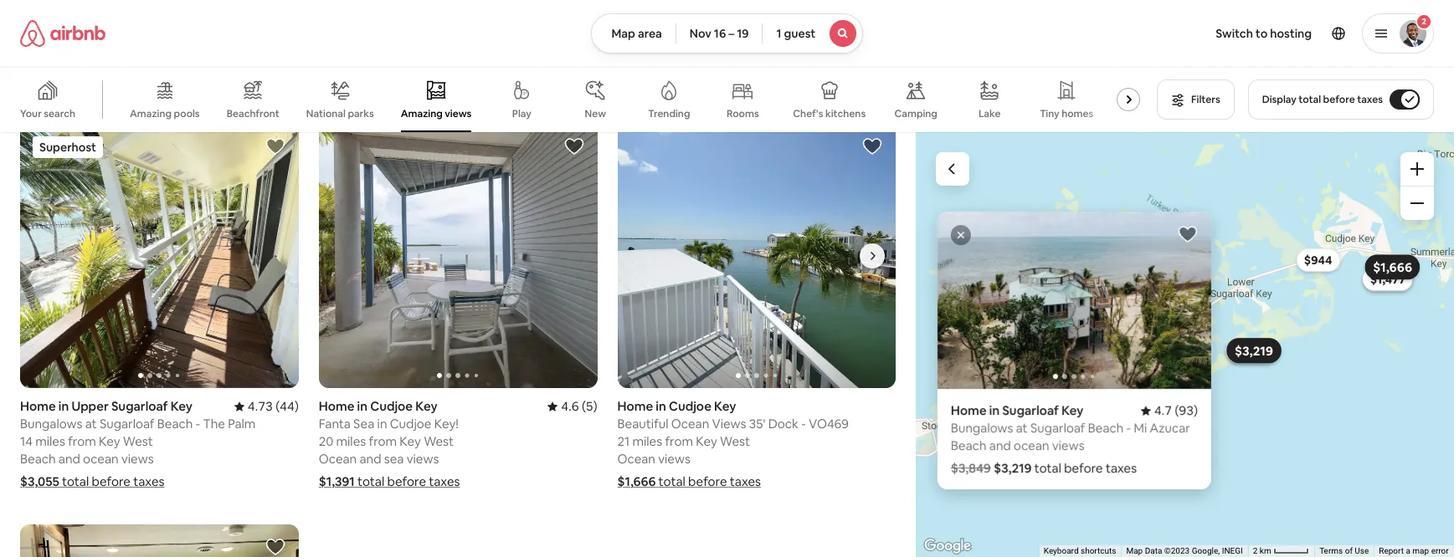 Task type: locate. For each thing, give the bounding box(es) containing it.
0 vertical spatial $1,666
[[1374, 259, 1413, 275]]

0 vertical spatial 2
[[1422, 16, 1426, 27]]

azucar inside 'home in sugarloaf key bungalows at sugarloaf beach - mi azucar beach and ocean views $3,849 $3,219 total before taxes'
[[1150, 420, 1191, 436]]

1 vertical spatial the
[[203, 416, 225, 432]]

ocean down fanta
[[319, 451, 357, 467]]

total before taxes button
[[63, 73, 206, 89], [361, 73, 505, 89], [617, 73, 760, 89]]

0 horizontal spatial map
[[612, 26, 635, 41]]

1 horizontal spatial 2
[[1422, 16, 1426, 27]]

key! right sea
[[434, 416, 458, 432]]

2 km
[[1253, 547, 1274, 556]]

map for map area
[[612, 26, 635, 41]]

terms of use
[[1320, 547, 1369, 556]]

from down beautiful
[[665, 434, 693, 450]]

0 vertical spatial map
[[612, 26, 635, 41]]

display
[[1262, 93, 1296, 106]]

west
[[123, 33, 153, 49], [722, 33, 752, 49], [123, 434, 153, 450], [424, 434, 454, 450], [720, 434, 750, 450]]

1 vertical spatial mi
[[1134, 420, 1147, 436]]

$3,849 up your search
[[20, 73, 60, 89]]

west inside home in cudjoe key beautiful ocean views 35' dock  - vo469 21 miles from key west ocean views $1,666 total before taxes
[[720, 434, 750, 450]]

sugarloaf
[[100, 15, 154, 31], [398, 15, 453, 31], [111, 399, 168, 415], [1003, 403, 1059, 419], [100, 416, 154, 432], [1031, 420, 1086, 436]]

1 vertical spatial azucar
[[1150, 420, 1191, 436]]

group
[[0, 67, 1147, 132], [20, 124, 299, 389], [319, 124, 597, 389], [617, 124, 896, 389], [938, 212, 1454, 389], [20, 525, 299, 558]]

2 horizontal spatial total before taxes button
[[617, 73, 760, 89]]

2 total before taxes button from the left
[[361, 73, 505, 89]]

1 vertical spatial 20
[[319, 434, 333, 450]]

$944 button
[[1297, 249, 1340, 272]]

west inside the home in upper sugarloaf key bungalows at sugarloaf beach - the palm 14 miles from key west beach and ocean views $3,055 total before taxes
[[123, 434, 153, 450]]

0 horizontal spatial total before taxes button
[[63, 73, 206, 89]]

$1,477
[[1371, 272, 1406, 287]]

homes
[[1062, 107, 1094, 121]]

total before taxes button up amazing views
[[361, 73, 505, 89]]

total before taxes button for $3,849
[[63, 73, 206, 89]]

trending
[[648, 107, 690, 121]]

shortcuts
[[1081, 547, 1116, 556]]

in
[[641, 15, 651, 31], [700, 15, 710, 31], [58, 399, 69, 415], [357, 399, 367, 415], [656, 399, 666, 415], [990, 403, 1000, 419], [377, 416, 387, 432]]

0 vertical spatial $3,219
[[1235, 343, 1274, 359]]

miles right '15'
[[35, 33, 65, 49]]

home inside home in cudjoe key beautiful ocean views 35' dock  - vo469 21 miles from key west ocean views $1,666 total before taxes
[[617, 399, 653, 415]]

1 vertical spatial $3,055
[[20, 474, 59, 490]]

keyboard
[[1044, 547, 1079, 556]]

in inside 'home in sugarloaf key bungalows at sugarloaf beach - mi azucar beach and ocean views $3,849 $3,219 total before taxes'
[[990, 403, 1000, 419]]

0 horizontal spatial 2
[[1253, 547, 1258, 556]]

from down sea
[[369, 434, 397, 450]]

home inside "home in cudjoe key fanta sea in cudjoe key! 20 miles from key west ocean and sea views $1,391 total before taxes"
[[319, 399, 354, 415]]

1 horizontal spatial sea
[[683, 50, 702, 66]]

add to wishlist: home in upper sugarloaf key image
[[265, 137, 285, 157]]

map
[[612, 26, 635, 41], [1127, 547, 1143, 556]]

from
[[68, 33, 96, 49], [667, 33, 695, 49], [68, 434, 96, 450], [369, 434, 397, 450], [665, 434, 693, 450]]

None search field
[[591, 13, 863, 54]]

1 horizontal spatial amazing
[[401, 107, 443, 120]]

(44)
[[276, 399, 299, 415]]

0 vertical spatial the
[[502, 15, 524, 31]]

3 total before taxes button from the left
[[617, 73, 760, 89]]

km
[[1260, 547, 1272, 556]]

0 horizontal spatial $1,391
[[319, 474, 355, 490]]

add to wishlist image
[[1178, 225, 1198, 245]]

0 horizontal spatial mi
[[203, 15, 216, 31]]

to
[[1256, 26, 1268, 41]]

1 vertical spatial $3,849
[[951, 461, 992, 476]]

from inside fun in the sun in cudjoe key! 20 miles from key west ocean and sea views total before taxes
[[667, 33, 695, 49]]

$3,849 inside 'home in sugarloaf key bungalows at sugarloaf beach - mi azucar beach and ocean views $3,849 $3,219 total before taxes'
[[951, 461, 992, 476]]

4.73 out of 5 average rating,  44 reviews image
[[234, 399, 299, 415]]

map
[[1413, 547, 1429, 556]]

- inside 'home in sugarloaf key bungalows at sugarloaf beach - mi azucar beach and ocean views $3,849 $3,219 total before taxes'
[[1127, 420, 1132, 436]]

amazing for amazing views
[[401, 107, 443, 120]]

total before taxes button down bungalows at sugarloaf beach - mi azucar 15 miles from key west beach and ocean views
[[63, 73, 206, 89]]

$1,666 down 21
[[617, 474, 656, 490]]

1 horizontal spatial $1,391
[[1371, 273, 1406, 288]]

group for fanta sea in cudjoe key!
[[319, 124, 597, 389]]

switch
[[1216, 26, 1253, 41]]

in for home in upper sugarloaf key bungalows at sugarloaf beach - the palm 14 miles from key west beach and ocean views $3,055 total before taxes
[[58, 399, 69, 415]]

0 vertical spatial $3,055
[[1234, 344, 1271, 359]]

home for home in sugarloaf key bungalows at sugarloaf beach - mi azucar beach and ocean views $3,849 $3,219 total before taxes
[[951, 403, 987, 419]]

1 horizontal spatial total before taxes button
[[361, 73, 505, 89]]

amazing left pools
[[130, 107, 172, 121]]

azucar
[[219, 15, 259, 31], [1150, 420, 1191, 436]]

amazing right parks
[[401, 107, 443, 120]]

- inside the home in upper sugarloaf key bungalows at sugarloaf beach - the palm 14 miles from key west beach and ocean views $3,055 total before taxes
[[196, 416, 200, 432]]

from down sun
[[667, 33, 695, 49]]

miles down the
[[635, 33, 665, 49]]

national
[[306, 107, 346, 120]]

$2,973 button
[[1227, 340, 1279, 363]]

in for home in cudjoe key fanta sea in cudjoe key! 20 miles from key west ocean and sea views $1,391 total before taxes
[[357, 399, 367, 415]]

switch to hosting
[[1216, 26, 1312, 41]]

home inside 'home in sugarloaf key bungalows at sugarloaf beach - mi azucar beach and ocean views $3,849 $3,219 total before taxes'
[[951, 403, 987, 419]]

20 inside fun in the sun in cudjoe key! 20 miles from key west ocean and sea views total before taxes
[[617, 33, 632, 49]]

google image
[[920, 536, 975, 558]]

total before taxes up amazing pools
[[104, 73, 206, 89]]

azucar inside bungalows at sugarloaf beach - mi azucar 15 miles from key west beach and ocean views
[[219, 15, 259, 31]]

add to wishlist: home in cudjoe key image
[[862, 137, 883, 157]]

1 horizontal spatial $3,849
[[951, 461, 992, 476]]

amazing views
[[401, 107, 472, 120]]

0 horizontal spatial 20
[[319, 434, 333, 450]]

1 total before taxes button from the left
[[63, 73, 206, 89]]

$3,055
[[1234, 344, 1271, 359], [20, 474, 59, 490]]

beach and ocean views
[[319, 50, 452, 66]]

1 horizontal spatial total before taxes
[[403, 73, 505, 89]]

- inside bungalows at sugarloaf beach - mi azucar 15 miles from key west beach and ocean views
[[196, 15, 200, 31]]

bungalows
[[20, 15, 82, 31], [319, 15, 381, 31], [20, 416, 82, 432], [951, 420, 1014, 436]]

$3,219 inside "button"
[[1235, 343, 1274, 359]]

map data ©2023 google, inegi
[[1127, 547, 1243, 556]]

total before taxes button up trending
[[617, 73, 760, 89]]

group inside google map
showing 11 stays. region
[[938, 212, 1454, 389]]

$3,219 button
[[1227, 338, 1282, 364]]

0 vertical spatial azucar
[[219, 15, 259, 31]]

21
[[617, 434, 630, 450]]

0 horizontal spatial key!
[[434, 416, 458, 432]]

0 horizontal spatial $3,849
[[20, 73, 60, 89]]

tiny homes
[[1040, 107, 1094, 121]]

at inside 'home in sugarloaf key bungalows at sugarloaf beach - mi azucar beach and ocean views $3,849 $3,219 total before taxes'
[[1016, 420, 1028, 436]]

and inside bungalows at sugarloaf beach - mi azucar 15 miles from key west beach and ocean views
[[58, 50, 80, 66]]

key inside bungalows at sugarloaf beach - mi azucar 15 miles from key west beach and ocean views
[[98, 33, 120, 49]]

1 horizontal spatial $1,666
[[1374, 259, 1413, 275]]

key inside 'home in sugarloaf key bungalows at sugarloaf beach - mi azucar beach and ocean views $3,849 $3,219 total before taxes'
[[1062, 403, 1084, 419]]

0 vertical spatial 20
[[617, 33, 632, 49]]

$1,391
[[1371, 273, 1406, 288], [319, 474, 355, 490]]

0 vertical spatial key!
[[757, 15, 781, 31]]

–
[[728, 26, 734, 41]]

close image
[[956, 230, 966, 240]]

national parks
[[306, 107, 374, 120]]

west inside "home in cudjoe key fanta sea in cudjoe key! 20 miles from key west ocean and sea views $1,391 total before taxes"
[[424, 434, 454, 450]]

map inside button
[[612, 26, 635, 41]]

0 vertical spatial sea
[[683, 50, 702, 66]]

1 guest button
[[762, 13, 863, 54]]

from right '15'
[[68, 33, 96, 49]]

1 horizontal spatial mi
[[1134, 420, 1147, 436]]

1 horizontal spatial 20
[[617, 33, 632, 49]]

map left area
[[612, 26, 635, 41]]

total inside the display total before taxes button
[[1299, 93, 1321, 106]]

sea
[[353, 416, 374, 432]]

1 vertical spatial key!
[[434, 416, 458, 432]]

0 horizontal spatial sea
[[384, 451, 404, 467]]

2 inside 2 km "button"
[[1253, 547, 1258, 556]]

key! inside fun in the sun in cudjoe key! 20 miles from key west ocean and sea views total before taxes
[[757, 15, 781, 31]]

20 down fun
[[617, 33, 632, 49]]

palm
[[228, 416, 256, 432]]

miles inside fun in the sun in cudjoe key! 20 miles from key west ocean and sea views total before taxes
[[635, 33, 665, 49]]

20 down fanta
[[319, 434, 333, 450]]

filters
[[1191, 93, 1220, 106]]

bungalows inside bungalows at sugarloaf beach - mi azucar 15 miles from key west beach and ocean views
[[20, 15, 82, 31]]

lake
[[979, 107, 1001, 121]]

$3,849 up google "image"
[[951, 461, 992, 476]]

in inside home in cudjoe key beautiful ocean views 35' dock  - vo469 21 miles from key west ocean views $1,666 total before taxes
[[656, 399, 666, 415]]

0 vertical spatial mi
[[203, 15, 216, 31]]

$1,391 inside "home in cudjoe key fanta sea in cudjoe key! 20 miles from key west ocean and sea views $1,391 total before taxes"
[[319, 474, 355, 490]]

west inside bungalows at sugarloaf beach - mi azucar 15 miles from key west beach and ocean views
[[123, 33, 153, 49]]

0 horizontal spatial total before taxes
[[104, 73, 206, 89]]

miles down beautiful
[[632, 434, 662, 450]]

4.6 out of 5 average rating,  5 reviews image
[[548, 399, 597, 415]]

2 inside 2 dropdown button
[[1422, 16, 1426, 27]]

0 horizontal spatial amazing
[[130, 107, 172, 121]]

key inside fun in the sun in cudjoe key! 20 miles from key west ocean and sea views total before taxes
[[698, 33, 720, 49]]

home in cudjoe key beautiful ocean views 35' dock  - vo469 21 miles from key west ocean views $1,666 total before taxes
[[617, 399, 849, 490]]

bungalows inside 'home in sugarloaf key bungalows at sugarloaf beach - mi azucar beach and ocean views $3,849 $3,219 total before taxes'
[[951, 420, 1014, 436]]

zoom out image
[[1411, 197, 1424, 210]]

ocean inside "home in cudjoe key fanta sea in cudjoe key! 20 miles from key west ocean and sea views $1,391 total before taxes"
[[319, 451, 357, 467]]

0 vertical spatial $1,391
[[1371, 273, 1406, 288]]

1 horizontal spatial map
[[1127, 547, 1143, 556]]

2
[[1422, 16, 1426, 27], [1253, 547, 1258, 556]]

total inside 'home in sugarloaf key bungalows at sugarloaf beach - mi azucar beach and ocean views $3,849 $3,219 total before taxes'
[[1035, 461, 1062, 476]]

sugarloaf inside bungalows at sugarloaf beach - mi azucar 15 miles from key west beach and ocean views
[[100, 15, 154, 31]]

views inside fun in the sun in cudjoe key! 20 miles from key west ocean and sea views total before taxes
[[705, 50, 738, 66]]

1 vertical spatial $1,666
[[617, 474, 656, 490]]

$1,391 inside button
[[1371, 273, 1406, 288]]

0 horizontal spatial azucar
[[219, 15, 259, 31]]

fun in the sun in cudjoe key! 20 miles from key west ocean and sea views total before taxes
[[617, 15, 781, 89]]

report a map error
[[1379, 547, 1449, 556]]

from inside "home in cudjoe key fanta sea in cudjoe key! 20 miles from key west ocean and sea views $1,391 total before taxes"
[[369, 434, 397, 450]]

home inside the home in upper sugarloaf key bungalows at sugarloaf beach - the palm 14 miles from key west beach and ocean views $3,055 total before taxes
[[20, 399, 56, 415]]

dock
[[768, 416, 799, 432]]

0 horizontal spatial $3,219
[[994, 461, 1032, 476]]

2 km button
[[1248, 546, 1315, 558]]

$3,219
[[1235, 343, 1274, 359], [994, 461, 1032, 476]]

miles inside home in cudjoe key beautiful ocean views 35' dock  - vo469 21 miles from key west ocean views $1,666 total before taxes
[[632, 434, 662, 450]]

in for home in sugarloaf key bungalows at sugarloaf beach - mi azucar beach and ocean views $3,849 $3,219 total before taxes
[[990, 403, 1000, 419]]

mi
[[203, 15, 216, 31], [1134, 420, 1147, 436]]

beach
[[157, 15, 193, 31], [456, 15, 491, 31], [20, 50, 56, 66], [319, 50, 354, 66], [157, 416, 193, 432], [1088, 420, 1124, 436], [951, 438, 987, 454], [20, 451, 56, 467]]

total before taxes up amazing views
[[403, 73, 505, 89]]

sea
[[683, 50, 702, 66], [384, 451, 404, 467]]

camping
[[894, 107, 937, 121]]

in for fun in the sun in cudjoe key! 20 miles from key west ocean and sea views total before taxes
[[641, 15, 651, 31]]

in inside the home in upper sugarloaf key bungalows at sugarloaf beach - the palm 14 miles from key west beach and ocean views $3,055 total before taxes
[[58, 399, 69, 415]]

1 horizontal spatial the
[[502, 15, 524, 31]]

zoom in image
[[1411, 162, 1424, 176]]

from down upper
[[68, 434, 96, 450]]

$1,666 down 'zoom out' image
[[1374, 259, 1413, 275]]

the left palm
[[203, 416, 225, 432]]

$1,391 button
[[1364, 268, 1413, 292]]

taxes inside home in cudjoe key beautiful ocean views 35' dock  - vo469 21 miles from key west ocean views $1,666 total before taxes
[[730, 474, 761, 490]]

0 horizontal spatial $3,055
[[20, 474, 59, 490]]

chef's kitchens
[[793, 107, 866, 121]]

the
[[502, 15, 524, 31], [203, 416, 225, 432]]

$3,293
[[319, 73, 358, 89]]

key! right 19
[[757, 15, 781, 31]]

1 horizontal spatial key!
[[757, 15, 781, 31]]

display total before taxes
[[1262, 93, 1383, 106]]

1 vertical spatial $3,219
[[994, 461, 1032, 476]]

group for bungalows at sugarloaf beach - mi azucar
[[938, 212, 1454, 389]]

ocean
[[617, 50, 655, 66], [671, 416, 709, 432], [319, 451, 357, 467], [617, 451, 655, 467]]

taxes
[[175, 73, 206, 89], [474, 73, 505, 89], [729, 73, 760, 89], [1357, 93, 1383, 106], [1106, 461, 1137, 476], [133, 474, 164, 490], [429, 474, 460, 490], [730, 474, 761, 490]]

parks
[[348, 107, 374, 120]]

chef's
[[793, 107, 823, 121]]

and inside 'home in sugarloaf key bungalows at sugarloaf beach - mi azucar beach and ocean views $3,849 $3,219 total before taxes'
[[990, 438, 1012, 454]]

from inside home in cudjoe key beautiful ocean views 35' dock  - vo469 21 miles from key west ocean views $1,666 total before taxes
[[665, 434, 693, 450]]

- inside home in cudjoe key beautiful ocean views 35' dock  - vo469 21 miles from key west ocean views $1,666 total before taxes
[[801, 416, 806, 432]]

the left hemingway
[[502, 15, 524, 31]]

1 horizontal spatial $3,055
[[1234, 344, 1271, 359]]

amazing pools
[[130, 107, 200, 121]]

1 vertical spatial sea
[[384, 451, 404, 467]]

1 vertical spatial 2
[[1253, 547, 1258, 556]]

miles inside "home in cudjoe key fanta sea in cudjoe key! 20 miles from key west ocean and sea views $1,391 total before taxes"
[[336, 434, 366, 450]]

1 vertical spatial $1,391
[[319, 474, 355, 490]]

before inside button
[[1323, 93, 1355, 106]]

beautiful
[[617, 416, 669, 432]]

-
[[196, 15, 200, 31], [494, 15, 499, 31], [196, 416, 200, 432], [801, 416, 806, 432], [1127, 420, 1132, 436]]

map left data
[[1127, 547, 1143, 556]]

1 horizontal spatial $3,219
[[1235, 343, 1274, 359]]

$1,666
[[1374, 259, 1413, 275], [617, 474, 656, 490]]

1 vertical spatial map
[[1127, 547, 1143, 556]]

ocean inside bungalows at sugarloaf beach - mi azucar 15 miles from key west beach and ocean views
[[83, 50, 119, 66]]

miles right 14
[[35, 434, 65, 450]]

map for map data ©2023 google, inegi
[[1127, 547, 1143, 556]]

©2023
[[1165, 547, 1190, 556]]

1 guest
[[776, 26, 816, 41]]

google map
showing 11 stays. region
[[865, 132, 1454, 558]]

ocean down map area
[[617, 50, 655, 66]]

views inside bungalows at sugarloaf beach - mi azucar 15 miles from key west beach and ocean views
[[121, 50, 154, 66]]

$3,055 button
[[1226, 340, 1278, 363]]

total inside "home in cudjoe key fanta sea in cudjoe key! 20 miles from key west ocean and sea views $1,391 total before taxes"
[[357, 474, 384, 490]]

0 horizontal spatial $1,666
[[617, 474, 656, 490]]

ocean down 21
[[617, 451, 655, 467]]

0 horizontal spatial the
[[203, 416, 225, 432]]

views
[[121, 50, 154, 66], [420, 50, 452, 66], [705, 50, 738, 66], [445, 107, 472, 120], [1053, 438, 1085, 454], [121, 451, 154, 467], [407, 451, 439, 467], [658, 451, 691, 467]]

miles
[[35, 33, 65, 49], [635, 33, 665, 49], [35, 434, 65, 450], [336, 434, 366, 450], [632, 434, 662, 450]]

miles down sea
[[336, 434, 366, 450]]

total
[[104, 73, 131, 89], [403, 73, 430, 89], [657, 73, 684, 89], [1299, 93, 1321, 106], [1035, 461, 1062, 476], [62, 474, 89, 490], [357, 474, 384, 490], [658, 474, 685, 490]]

views inside the home in upper sugarloaf key bungalows at sugarloaf beach - the palm 14 miles from key west beach and ocean views $3,055 total before taxes
[[121, 451, 154, 467]]

1 horizontal spatial azucar
[[1150, 420, 1191, 436]]

sea inside fun in the sun in cudjoe key! 20 miles from key west ocean and sea views total before taxes
[[683, 50, 702, 66]]

bungalows at sugarloaf beach - mi azucar 15 miles from key west beach and ocean views
[[20, 15, 259, 66]]

home for home in cudjoe key beautiful ocean views 35' dock  - vo469 21 miles from key west ocean views $1,666 total before taxes
[[617, 399, 653, 415]]



Task type: vqa. For each thing, say whether or not it's contained in the screenshot.
Key! in Home In Cudjoe Key Fanta Sea In Cudjoe Key! 20 Miles From Key West Ocean And Sea Views $1,391 Total Before Taxes
yes



Task type: describe. For each thing, give the bounding box(es) containing it.
beachfront
[[227, 107, 279, 121]]

$3,219 inside 'home in sugarloaf key bungalows at sugarloaf beach - mi azucar beach and ocean views $3,849 $3,219 total before taxes'
[[994, 461, 1032, 476]]

2 button
[[1362, 13, 1434, 54]]

in for home in cudjoe key beautiful ocean views 35' dock  - vo469 21 miles from key west ocean views $1,666 total before taxes
[[656, 399, 666, 415]]

before inside "home in cudjoe key fanta sea in cudjoe key! 20 miles from key west ocean and sea views $1,391 total before taxes"
[[387, 474, 426, 490]]

from inside bungalows at sugarloaf beach - mi azucar 15 miles from key west beach and ocean views
[[68, 33, 96, 49]]

filters button
[[1157, 80, 1234, 120]]

taxes inside fun in the sun in cudjoe key! 20 miles from key west ocean and sea views total before taxes
[[729, 73, 760, 89]]

nov 16 – 19 button
[[675, 13, 763, 54]]

(93)
[[1175, 403, 1198, 419]]

4.88 out of 5 average rating,  16 reviews image
[[831, 0, 896, 14]]

key! inside "home in cudjoe key fanta sea in cudjoe key! 20 miles from key west ocean and sea views $1,391 total before taxes"
[[434, 416, 458, 432]]

19
[[737, 26, 749, 41]]

fun
[[617, 15, 638, 31]]

16
[[714, 26, 726, 41]]

taxes inside 'home in sugarloaf key bungalows at sugarloaf beach - mi azucar beach and ocean views $3,849 $3,219 total before taxes'
[[1106, 461, 1137, 476]]

the
[[654, 15, 673, 31]]

total before taxes button for $3,293
[[361, 73, 505, 89]]

mi inside 'home in sugarloaf key bungalows at sugarloaf beach - mi azucar beach and ocean views $3,849 $3,219 total before taxes'
[[1134, 420, 1147, 436]]

upper
[[71, 399, 109, 415]]

the inside the home in upper sugarloaf key bungalows at sugarloaf beach - the palm 14 miles from key west beach and ocean views $3,055 total before taxes
[[203, 416, 225, 432]]

$3,055 inside button
[[1234, 344, 1271, 359]]

before inside home in cudjoe key beautiful ocean views 35' dock  - vo469 21 miles from key west ocean views $1,666 total before taxes
[[688, 474, 727, 490]]

new
[[585, 107, 606, 121]]

tiny
[[1040, 107, 1059, 121]]

$944
[[1305, 253, 1333, 268]]

map area button
[[591, 13, 676, 54]]

group for bungalows at sugarloaf beach - the palm
[[20, 124, 299, 389]]

4.6
[[561, 399, 579, 415]]

and inside the home in upper sugarloaf key bungalows at sugarloaf beach - the palm 14 miles from key west beach and ocean views $3,055 total before taxes
[[58, 451, 80, 467]]

report a map error link
[[1379, 547, 1449, 556]]

ocean inside 'home in sugarloaf key bungalows at sugarloaf beach - mi azucar beach and ocean views $3,849 $3,219 total before taxes'
[[1014, 438, 1050, 454]]

home in sugarloaf key bungalows at sugarloaf beach - mi azucar beach and ocean views $3,849 $3,219 total before taxes
[[951, 403, 1191, 476]]

and inside "home in cudjoe key fanta sea in cudjoe key! 20 miles from key west ocean and sea views $1,391 total before taxes"
[[360, 451, 381, 467]]

ocean inside fun in the sun in cudjoe key! 20 miles from key west ocean and sea views total before taxes
[[617, 50, 655, 66]]

0 vertical spatial $3,849
[[20, 73, 60, 89]]

data
[[1145, 547, 1162, 556]]

2 total before taxes from the left
[[403, 73, 505, 89]]

profile element
[[884, 0, 1434, 67]]

views inside "home in cudjoe key fanta sea in cudjoe key! 20 miles from key west ocean and sea views $1,391 total before taxes"
[[407, 451, 439, 467]]

error
[[1431, 547, 1449, 556]]

1 total before taxes from the left
[[104, 73, 206, 89]]

$2,973
[[1235, 344, 1271, 359]]

switch to hosting link
[[1206, 16, 1322, 51]]

ocean inside the home in upper sugarloaf key bungalows at sugarloaf beach - the palm 14 miles from key west beach and ocean views $3,055 total before taxes
[[83, 451, 119, 467]]

total inside the home in upper sugarloaf key bungalows at sugarloaf beach - the palm 14 miles from key west beach and ocean views $3,055 total before taxes
[[62, 474, 89, 490]]

home for home in cudjoe key fanta sea in cudjoe key! 20 miles from key west ocean and sea views $1,391 total before taxes
[[319, 399, 354, 415]]

before inside fun in the sun in cudjoe key! 20 miles from key west ocean and sea views total before taxes
[[687, 73, 726, 89]]

taxes inside "home in cudjoe key fanta sea in cudjoe key! 20 miles from key west ocean and sea views $1,391 total before taxes"
[[429, 474, 460, 490]]

west inside fun in the sun in cudjoe key! 20 miles from key west ocean and sea views total before taxes
[[722, 33, 752, 49]]

keyboard shortcuts button
[[1044, 546, 1116, 558]]

(5)
[[582, 399, 597, 415]]

taxes inside button
[[1357, 93, 1383, 106]]

use
[[1355, 547, 1369, 556]]

mi inside bungalows at sugarloaf beach - mi azucar 15 miles from key west beach and ocean views
[[203, 15, 216, 31]]

add to wishlist: home in cudjoe key image
[[564, 137, 584, 157]]

total inside fun in the sun in cudjoe key! 20 miles from key west ocean and sea views total before taxes
[[657, 73, 684, 89]]

before inside the home in upper sugarloaf key bungalows at sugarloaf beach - the palm 14 miles from key west beach and ocean views $3,055 total before taxes
[[92, 474, 131, 490]]

miles inside bungalows at sugarloaf beach - mi azucar 15 miles from key west beach and ocean views
[[35, 33, 65, 49]]

nov
[[690, 26, 711, 41]]

ocean left views in the bottom of the page
[[671, 416, 709, 432]]

2 for 2 km
[[1253, 547, 1258, 556]]

nov 16 – 19
[[690, 26, 749, 41]]

rooms
[[727, 107, 759, 121]]

a
[[1406, 547, 1411, 556]]

$1,666 inside button
[[1374, 259, 1413, 275]]

4.73
[[248, 399, 273, 415]]

1
[[776, 26, 781, 41]]

miles inside the home in upper sugarloaf key bungalows at sugarloaf beach - the palm 14 miles from key west beach and ocean views $3,055 total before taxes
[[35, 434, 65, 450]]

report
[[1379, 547, 1404, 556]]

keyboard shortcuts
[[1044, 547, 1116, 556]]

35'
[[749, 416, 765, 432]]

amazing for amazing pools
[[130, 107, 172, 121]]

$1,666 inside home in cudjoe key beautiful ocean views 35' dock  - vo469 21 miles from key west ocean views $1,666 total before taxes
[[617, 474, 656, 490]]

bungalows inside the home in upper sugarloaf key bungalows at sugarloaf beach - the palm 14 miles from key west beach and ocean views $3,055 total before taxes
[[20, 416, 82, 432]]

$1,666 button
[[1365, 255, 1421, 280]]

of
[[1345, 547, 1353, 556]]

4.7
[[1155, 403, 1173, 419]]

cudjoe inside fun in the sun in cudjoe key! 20 miles from key west ocean and sea views total before taxes
[[713, 15, 754, 31]]

your search
[[20, 107, 75, 121]]

20 inside "home in cudjoe key fanta sea in cudjoe key! 20 miles from key west ocean and sea views $1,391 total before taxes"
[[319, 434, 333, 450]]

home in upper sugarloaf key bungalows at sugarloaf beach - the palm 14 miles from key west beach and ocean views $3,055 total before taxes
[[20, 399, 256, 490]]

views inside home in cudjoe key beautiful ocean views 35' dock  - vo469 21 miles from key west ocean views $1,666 total before taxes
[[658, 451, 691, 467]]

display total before taxes button
[[1248, 80, 1434, 120]]

15
[[20, 33, 32, 49]]

area
[[638, 26, 662, 41]]

before inside 'home in sugarloaf key bungalows at sugarloaf beach - mi azucar beach and ocean views $3,849 $3,219 total before taxes'
[[1065, 461, 1103, 476]]

from inside the home in upper sugarloaf key bungalows at sugarloaf beach - the palm 14 miles from key west beach and ocean views $3,055 total before taxes
[[68, 434, 96, 450]]

4.6 (5)
[[561, 399, 597, 415]]

views inside 'home in sugarloaf key bungalows at sugarloaf beach - mi azucar beach and ocean views $3,849 $3,219 total before taxes'
[[1053, 438, 1085, 454]]

$1,477 button
[[1363, 267, 1413, 291]]

none search field containing map area
[[591, 13, 863, 54]]

4.7 (93)
[[1155, 403, 1198, 419]]

group containing national parks
[[0, 67, 1147, 132]]

bungalows at sugarloaf beach - the hemingway
[[319, 15, 595, 31]]

taxes inside the home in upper sugarloaf key bungalows at sugarloaf beach - the palm 14 miles from key west beach and ocean views $3,055 total before taxes
[[133, 474, 164, 490]]

$3,055 inside the home in upper sugarloaf key bungalows at sugarloaf beach - the palm 14 miles from key west beach and ocean views $3,055 total before taxes
[[20, 474, 59, 490]]

map area
[[612, 26, 662, 41]]

home for home in upper sugarloaf key bungalows at sugarloaf beach - the palm 14 miles from key west beach and ocean views $3,055 total before taxes
[[20, 399, 56, 415]]

cudjoe inside home in cudjoe key beautiful ocean views 35' dock  - vo469 21 miles from key west ocean views $1,666 total before taxes
[[669, 399, 711, 415]]

your
[[20, 107, 42, 121]]

total inside home in cudjoe key beautiful ocean views 35' dock  - vo469 21 miles from key west ocean views $1,666 total before taxes
[[658, 474, 685, 490]]

sea inside "home in cudjoe key fanta sea in cudjoe key! 20 miles from key west ocean and sea views $1,391 total before taxes"
[[384, 451, 404, 467]]

14
[[20, 434, 33, 450]]

add to wishlist: camper/rv in summerland key image
[[265, 538, 285, 558]]

2 for 2
[[1422, 16, 1426, 27]]

sun
[[676, 15, 697, 31]]

and inside fun in the sun in cudjoe key! 20 miles from key west ocean and sea views total before taxes
[[658, 50, 680, 66]]

4.73 (44)
[[248, 399, 299, 415]]

inegi
[[1222, 547, 1243, 556]]

at inside bungalows at sugarloaf beach - mi azucar 15 miles from key west beach and ocean views
[[85, 15, 97, 31]]

at inside the home in upper sugarloaf key bungalows at sugarloaf beach - the palm 14 miles from key west beach and ocean views $3,055 total before taxes
[[85, 416, 97, 432]]

hosting
[[1270, 26, 1312, 41]]

kitchens
[[825, 107, 866, 121]]

google,
[[1192, 547, 1220, 556]]

pools
[[174, 107, 200, 121]]

terms
[[1320, 547, 1343, 556]]

4.7 out of 5 average rating,  93 reviews image
[[1141, 403, 1198, 419]]

play
[[512, 107, 531, 121]]

group for beautiful ocean views 35' dock  - vo469
[[617, 124, 896, 389]]

home in cudjoe key fanta sea in cudjoe key! 20 miles from key west ocean and sea views $1,391 total before taxes
[[319, 399, 460, 490]]

terms of use link
[[1320, 547, 1369, 556]]



